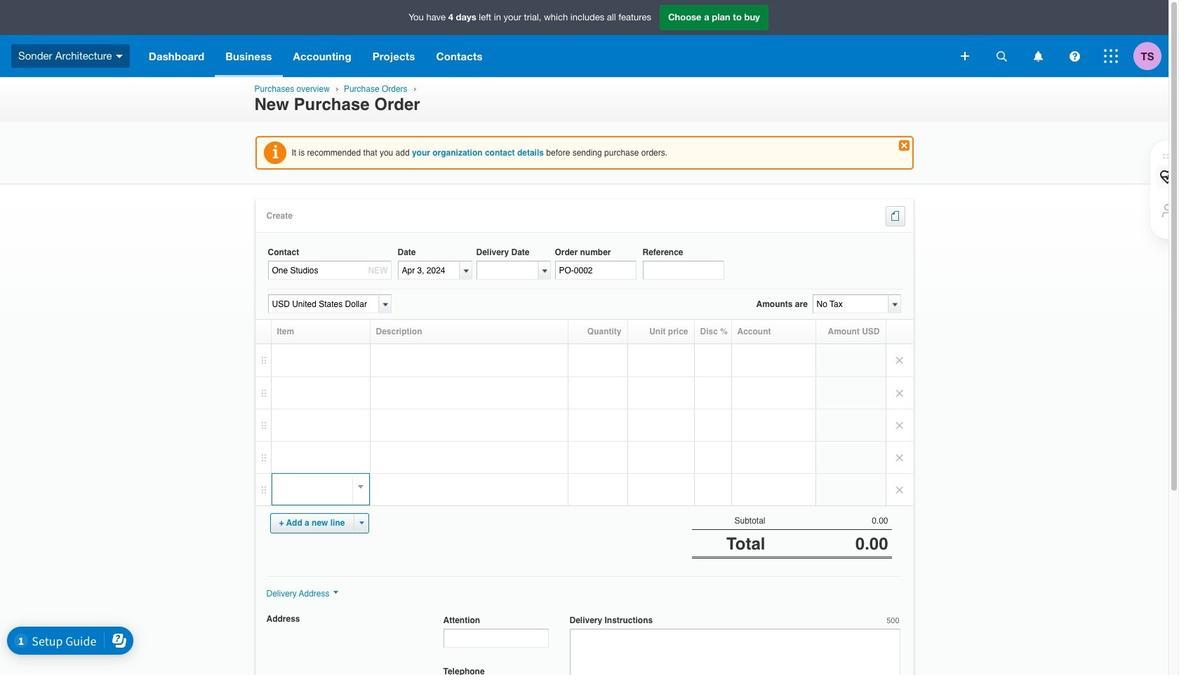 Task type: vqa. For each thing, say whether or not it's contained in the screenshot.
cash
no



Task type: locate. For each thing, give the bounding box(es) containing it.
None text field
[[476, 261, 538, 280], [272, 475, 355, 494], [570, 630, 900, 676], [476, 261, 538, 280], [272, 475, 355, 494], [570, 630, 900, 676]]

svg image
[[1104, 49, 1118, 63], [1033, 51, 1043, 61]]

None text field
[[268, 261, 391, 280], [398, 261, 459, 280], [555, 261, 636, 280], [642, 261, 724, 280], [812, 295, 888, 314], [443, 630, 548, 649], [268, 261, 391, 280], [398, 261, 459, 280], [555, 261, 636, 280], [642, 261, 724, 280], [812, 295, 888, 314], [443, 630, 548, 649]]

Select a currency text field
[[268, 295, 379, 314]]

1 horizontal spatial svg image
[[1104, 49, 1118, 63]]

0 horizontal spatial svg image
[[1033, 51, 1043, 61]]

banner
[[0, 0, 1168, 77]]

svg image
[[996, 51, 1007, 61], [1069, 51, 1080, 61], [961, 52, 969, 60], [116, 55, 123, 58]]



Task type: describe. For each thing, give the bounding box(es) containing it.
el image
[[901, 212, 903, 221]]



